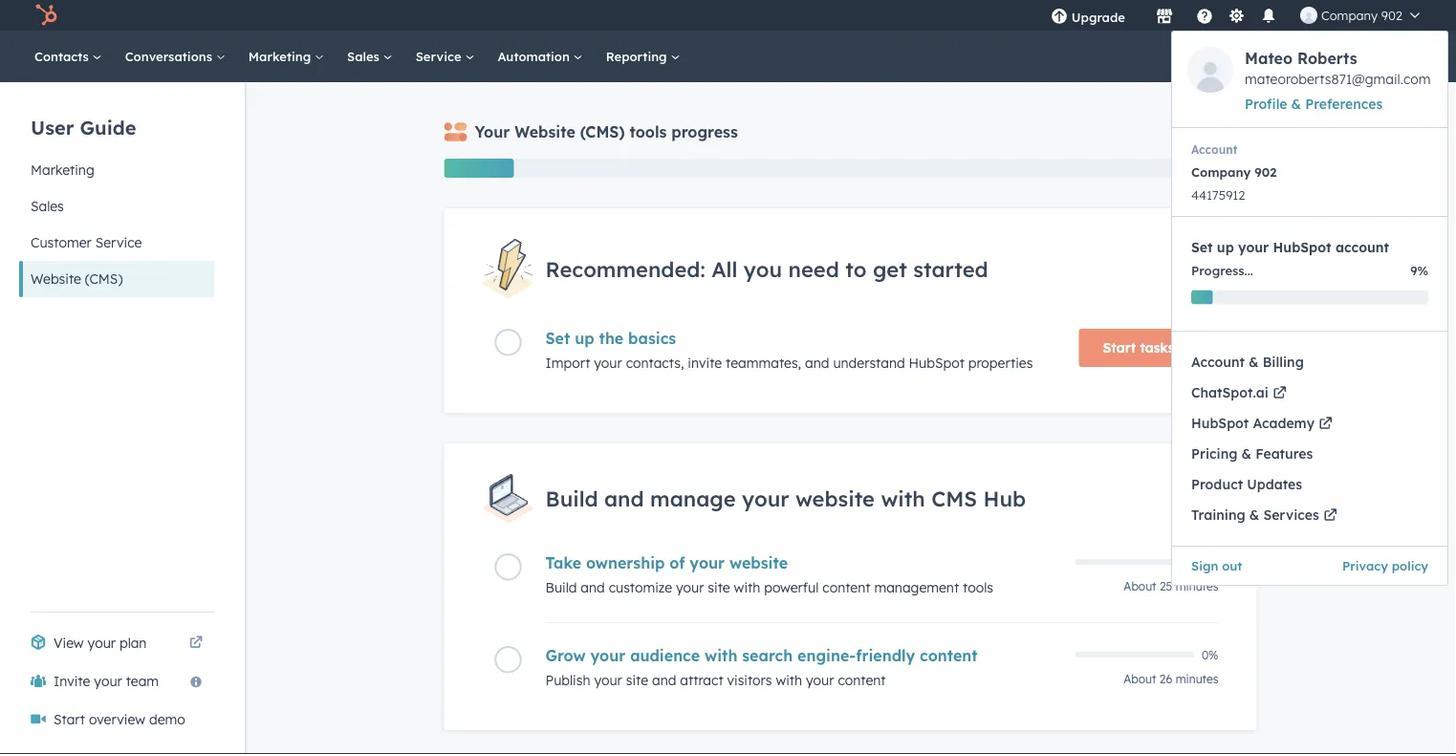 Task type: describe. For each thing, give the bounding box(es) containing it.
marketplaces button
[[1144, 0, 1184, 31]]

plan
[[119, 635, 147, 652]]

site inside take ownership of your website build and customize your site with powerful content management tools
[[708, 579, 730, 596]]

2 vertical spatial content
[[838, 672, 886, 689]]

help image
[[1196, 9, 1213, 26]]

link opens in a new window image for hubspot academy
[[1319, 417, 1332, 429]]

minutes for take ownership of your website
[[1176, 579, 1218, 594]]

1 vertical spatial content
[[920, 646, 978, 665]]

recommended:
[[545, 256, 705, 282]]

0 vertical spatial 9%
[[1234, 159, 1257, 178]]

website (cms) button
[[19, 261, 214, 297]]

guide
[[80, 115, 136, 139]]

take
[[545, 554, 581, 573]]

tasks
[[1140, 340, 1175, 356]]

0 vertical spatial (cms)
[[580, 122, 625, 141]]

team
[[126, 673, 159, 690]]

marketplaces image
[[1156, 9, 1173, 26]]

your down of
[[676, 579, 704, 596]]

with up attract on the left of the page
[[705, 646, 737, 665]]

with left cms
[[881, 486, 925, 512]]

automation
[[498, 48, 573, 64]]

contacts,
[[626, 355, 684, 372]]

account
[[1335, 239, 1389, 256]]

(cms) inside button
[[85, 271, 123, 287]]

search
[[742, 646, 793, 665]]

tools inside take ownership of your website build and customize your site with powerful content management tools
[[963, 579, 993, 596]]

invite your team
[[54, 673, 159, 690]]

about 26 minutes
[[1124, 672, 1218, 686]]

your right manage
[[742, 486, 789, 512]]

recommended: all you need to get started
[[545, 256, 988, 282]]

conversations link
[[113, 31, 237, 82]]

conversations
[[125, 48, 216, 64]]

account & billing link
[[1172, 347, 1447, 378]]

up for the
[[575, 329, 594, 348]]

25
[[1160, 579, 1172, 594]]

invite your team button
[[19, 663, 214, 701]]

basics
[[628, 329, 676, 348]]

marketing link
[[237, 31, 336, 82]]

set up the basics button
[[545, 329, 1064, 348]]

1 build from the top
[[545, 486, 598, 512]]

grow your audience with search engine-friendly content publish your site and attract visitors with your content
[[545, 646, 978, 689]]

publish
[[545, 672, 590, 689]]

user guide views element
[[19, 82, 214, 297]]

link opens in a new window image inside view your plan link
[[189, 637, 203, 650]]

902
[[1381, 7, 1403, 23]]

mateo roberts image inside company 902 menu
[[1187, 47, 1233, 93]]

engine-
[[797, 646, 856, 665]]

privacy policy
[[1342, 558, 1428, 574]]

your website (cms) tools progress
[[475, 122, 738, 141]]

demo
[[149, 711, 185, 728]]

hubspot academy
[[1191, 415, 1315, 432]]

contacts
[[34, 48, 92, 64]]

your inside button
[[94, 673, 122, 690]]

hubspot image
[[34, 4, 57, 27]]

build inside take ownership of your website build and customize your site with powerful content management tools
[[545, 579, 577, 596]]

settings image
[[1228, 8, 1245, 25]]

start tasks button
[[1079, 329, 1218, 367]]

grow
[[545, 646, 586, 665]]

customer service button
[[19, 225, 214, 261]]

site inside grow your audience with search engine-friendly content publish your site and attract visitors with your content
[[626, 672, 648, 689]]

0 vertical spatial tools
[[630, 122, 667, 141]]

all
[[711, 256, 737, 282]]

customer service
[[31, 234, 142, 251]]

services
[[1263, 507, 1319, 523]]

9% inside company 902 menu
[[1410, 262, 1428, 278]]

notifications image
[[1260, 9, 1277, 26]]

properties
[[968, 355, 1033, 372]]

about for grow your audience with search engine-friendly content
[[1124, 672, 1156, 686]]

started
[[913, 256, 988, 282]]

marketing inside "button"
[[31, 162, 94, 178]]

service link
[[404, 31, 486, 82]]

set for the
[[545, 329, 570, 348]]

sign out
[[1191, 558, 1242, 574]]

pricing
[[1191, 446, 1237, 462]]

mateo roberts menu item
[[1171, 0, 1448, 586]]

ownership
[[586, 554, 665, 573]]

cms
[[931, 486, 977, 512]]

grow your audience with search engine-friendly content button
[[545, 646, 1064, 665]]

your right 'grow'
[[590, 646, 626, 665]]

view
[[54, 635, 84, 652]]

upgrade
[[1072, 9, 1125, 25]]

settings link
[[1225, 5, 1249, 25]]

pricing & features link
[[1172, 439, 1447, 469]]

product
[[1191, 476, 1243, 493]]

and inside take ownership of your website build and customize your site with powerful content management tools
[[581, 579, 605, 596]]

link opens in a new window image for chatspot.ai
[[1273, 386, 1286, 399]]

training
[[1191, 507, 1245, 523]]

user guide
[[31, 115, 136, 139]]

about 25 minutes
[[1124, 579, 1218, 594]]

your right publish
[[594, 672, 622, 689]]

billing
[[1263, 354, 1304, 370]]

powerful
[[764, 579, 819, 596]]

set for your
[[1191, 239, 1213, 256]]

updates
[[1247, 476, 1302, 493]]

visitors
[[727, 672, 772, 689]]

company
[[1321, 7, 1378, 23]]

your inside company 902 menu
[[1238, 239, 1269, 256]]

your website (cms) tools progress progress bar
[[444, 159, 514, 178]]

website for of
[[730, 554, 788, 573]]

upgrade image
[[1051, 9, 1068, 26]]

account & billing
[[1191, 354, 1304, 370]]

take ownership of your website build and customize your site with powerful content management tools
[[545, 554, 993, 596]]

company 902
[[1321, 7, 1403, 23]]

sales inside "link"
[[347, 48, 383, 64]]

with down the 'grow your audience with search engine-friendly content' button
[[776, 672, 802, 689]]

26
[[1160, 672, 1172, 686]]

build and manage your website with cms hub
[[545, 486, 1026, 512]]

and inside grow your audience with search engine-friendly content publish your site and attract visitors with your content
[[652, 672, 676, 689]]

minutes for grow your audience with search engine-friendly content
[[1176, 672, 1218, 686]]



Task type: vqa. For each thing, say whether or not it's contained in the screenshot.
John Smith IMAGE on the top right
no



Task type: locate. For each thing, give the bounding box(es) containing it.
1 vertical spatial service
[[95, 234, 142, 251]]

product updates
[[1191, 476, 1302, 493]]

0 vertical spatial start
[[1103, 340, 1136, 356]]

0 horizontal spatial marketing
[[31, 162, 94, 178]]

account
[[1191, 354, 1245, 370]]

sales right marketing link
[[347, 48, 383, 64]]

1 vertical spatial sales
[[31, 198, 64, 215]]

view your plan link
[[19, 624, 214, 663]]

about left 25
[[1124, 579, 1156, 594]]

tools left progress
[[630, 122, 667, 141]]

customer
[[31, 234, 92, 251]]

hubspot left properties
[[909, 355, 964, 372]]

0 vertical spatial minutes
[[1176, 579, 1218, 594]]

1 vertical spatial mateo roberts image
[[1187, 47, 1233, 93]]

management
[[874, 579, 959, 596]]

marketing button
[[19, 152, 214, 188]]

site left powerful
[[708, 579, 730, 596]]

0 horizontal spatial service
[[95, 234, 142, 251]]

build down take
[[545, 579, 577, 596]]

privacy
[[1342, 558, 1388, 574]]

link opens in a new window image
[[189, 632, 203, 655]]

your up progress...
[[1238, 239, 1269, 256]]

sign out link
[[1191, 555, 1242, 577]]

(cms) down customer service button
[[85, 271, 123, 287]]

1 about from the top
[[1124, 579, 1156, 594]]

mateo roberts image down "help" icon
[[1187, 47, 1233, 93]]

with left powerful
[[734, 579, 760, 596]]

0 vertical spatial marketing
[[248, 48, 315, 64]]

up inside company 902 menu
[[1217, 239, 1234, 256]]

service inside "link"
[[416, 48, 465, 64]]

teammates,
[[726, 355, 801, 372]]

tools
[[630, 122, 667, 141], [963, 579, 993, 596]]

automation link
[[486, 31, 594, 82]]

1 vertical spatial marketing
[[31, 162, 94, 178]]

out
[[1222, 558, 1242, 574]]

and down audience
[[652, 672, 676, 689]]

& for services
[[1249, 507, 1259, 523]]

hubspot inside set up the basics import your contacts, invite teammates, and understand hubspot properties
[[909, 355, 964, 372]]

mateoroberts871@gmail.com
[[1245, 71, 1431, 87]]

0% up about 26 minutes
[[1202, 648, 1218, 662]]

customize
[[609, 579, 672, 596]]

reporting
[[606, 48, 671, 64]]

& inside pricing & features "link"
[[1241, 446, 1251, 462]]

1 horizontal spatial start
[[1103, 340, 1136, 356]]

2 about from the top
[[1124, 672, 1156, 686]]

hubspot up pricing
[[1191, 415, 1249, 432]]

sales button
[[19, 188, 214, 225]]

0 vertical spatial about
[[1124, 579, 1156, 594]]

link opens in a new window image down billing
[[1273, 386, 1286, 399]]

and up the ownership
[[604, 486, 644, 512]]

sign
[[1191, 558, 1218, 574]]

and down take
[[581, 579, 605, 596]]

invite
[[54, 673, 90, 690]]

attract
[[680, 672, 723, 689]]

2 vertical spatial hubspot
[[1191, 415, 1249, 432]]

1 horizontal spatial marketing
[[248, 48, 315, 64]]

& inside mateo roberts mateoroberts871@gmail.com profile & preferences
[[1291, 96, 1301, 112]]

roberts
[[1297, 49, 1357, 68]]

mateo roberts menu
[[1037, 0, 1448, 586]]

academy
[[1253, 415, 1315, 432]]

0 horizontal spatial 9%
[[1234, 159, 1257, 178]]

1 0% from the top
[[1202, 555, 1218, 569]]

notifications button
[[1252, 0, 1285, 31]]

2 minutes from the top
[[1176, 672, 1218, 686]]

company 902 menu
[[1171, 31, 1448, 586]]

and inside set up the basics import your contacts, invite teammates, and understand hubspot properties
[[805, 355, 829, 372]]

0 vertical spatial mateo roberts image
[[1300, 7, 1317, 24]]

the
[[599, 329, 624, 348]]

and down set up the basics "button"
[[805, 355, 829, 372]]

&
[[1291, 96, 1301, 112], [1249, 354, 1259, 370], [1241, 446, 1251, 462], [1249, 507, 1259, 523]]

website inside take ownership of your website build and customize your site with powerful content management tools
[[730, 554, 788, 573]]

about left 26
[[1124, 672, 1156, 686]]

0 horizontal spatial up
[[575, 329, 594, 348]]

understand
[[833, 355, 905, 372]]

set up the basics import your contacts, invite teammates, and understand hubspot properties
[[545, 329, 1033, 372]]

your down engine-
[[806, 672, 834, 689]]

1 horizontal spatial service
[[416, 48, 465, 64]]

preferences
[[1305, 96, 1383, 112]]

9%
[[1234, 159, 1257, 178], [1410, 262, 1428, 278]]

start down invite
[[54, 711, 85, 728]]

up left the
[[575, 329, 594, 348]]

get
[[873, 256, 907, 282]]

your right of
[[690, 554, 725, 573]]

overview
[[89, 711, 145, 728]]

set inside company 902 menu
[[1191, 239, 1213, 256]]

tools right management at the bottom
[[963, 579, 993, 596]]

Search HubSpot search field
[[1187, 40, 1422, 73]]

reporting link
[[594, 31, 692, 82]]

0 vertical spatial content
[[822, 579, 870, 596]]

1 vertical spatial website
[[730, 554, 788, 573]]

1 horizontal spatial tools
[[963, 579, 993, 596]]

minutes
[[1176, 579, 1218, 594], [1176, 672, 1218, 686]]

chatspot.ai
[[1191, 384, 1269, 401]]

& for features
[[1241, 446, 1251, 462]]

website down 'customer'
[[31, 271, 81, 287]]

1 horizontal spatial hubspot
[[1191, 415, 1249, 432]]

& for billing
[[1249, 354, 1259, 370]]

1 horizontal spatial mateo roberts image
[[1300, 7, 1317, 24]]

content down take ownership of your website button
[[822, 579, 870, 596]]

0 horizontal spatial site
[[626, 672, 648, 689]]

your
[[475, 122, 510, 141]]

your left "team"
[[94, 673, 122, 690]]

(cms)
[[580, 122, 625, 141], [85, 271, 123, 287]]

1 vertical spatial site
[[626, 672, 648, 689]]

marketing
[[248, 48, 315, 64], [31, 162, 94, 178]]

sales link
[[336, 31, 404, 82]]

start for start overview demo
[[54, 711, 85, 728]]

1 horizontal spatial (cms)
[[580, 122, 625, 141]]

about for take ownership of your website
[[1124, 579, 1156, 594]]

0 horizontal spatial start
[[54, 711, 85, 728]]

take ownership of your website button
[[545, 554, 1064, 573]]

2 build from the top
[[545, 579, 577, 596]]

audience
[[630, 646, 700, 665]]

set up progress...
[[1191, 239, 1213, 256]]

0 horizontal spatial hubspot
[[909, 355, 964, 372]]

1 vertical spatial minutes
[[1176, 672, 1218, 686]]

& down product updates
[[1249, 507, 1259, 523]]

manage
[[650, 486, 736, 512]]

service right sales "link"
[[416, 48, 465, 64]]

website right the your
[[515, 122, 575, 141]]

hub
[[983, 486, 1026, 512]]

build up take
[[545, 486, 598, 512]]

2 horizontal spatial hubspot
[[1273, 239, 1331, 256]]

0 horizontal spatial (cms)
[[85, 271, 123, 287]]

up for your
[[1217, 239, 1234, 256]]

0 vertical spatial build
[[545, 486, 598, 512]]

product updates link
[[1172, 469, 1447, 500]]

hubspot link
[[23, 4, 72, 27]]

minutes right 26
[[1176, 672, 1218, 686]]

training & services
[[1191, 507, 1319, 523]]

with
[[881, 486, 925, 512], [734, 579, 760, 596], [705, 646, 737, 665], [776, 672, 802, 689]]

sales up 'customer'
[[31, 198, 64, 215]]

2 0% from the top
[[1202, 648, 1218, 662]]

start inside button
[[1103, 340, 1136, 356]]

build
[[545, 486, 598, 512], [545, 579, 577, 596]]

1 vertical spatial 9%
[[1410, 262, 1428, 278]]

0 horizontal spatial tools
[[630, 122, 667, 141]]

user
[[31, 115, 74, 139]]

0 vertical spatial sales
[[347, 48, 383, 64]]

service down sales button on the top left of page
[[95, 234, 142, 251]]

link opens in a new window image for training & services
[[1324, 509, 1336, 521]]

your down the
[[594, 355, 622, 372]]

0% for grow your audience with search engine-friendly content
[[1202, 648, 1218, 662]]

link opens in a new window image right plan
[[189, 637, 203, 650]]

your inside set up the basics import your contacts, invite teammates, and understand hubspot properties
[[594, 355, 622, 372]]

1 vertical spatial build
[[545, 579, 577, 596]]

site down audience
[[626, 672, 648, 689]]

& up product updates
[[1241, 446, 1251, 462]]

service inside button
[[95, 234, 142, 251]]

0 vertical spatial hubspot
[[1273, 239, 1331, 256]]

1 horizontal spatial set
[[1191, 239, 1213, 256]]

website up powerful
[[730, 554, 788, 573]]

0 vertical spatial website
[[795, 486, 875, 512]]

1 vertical spatial about
[[1124, 672, 1156, 686]]

content right friendly
[[920, 646, 978, 665]]

0 horizontal spatial website
[[730, 554, 788, 573]]

0 vertical spatial website
[[515, 122, 575, 141]]

pricing & features
[[1191, 446, 1313, 462]]

sales
[[347, 48, 383, 64], [31, 198, 64, 215]]

progress...
[[1191, 262, 1253, 278]]

1 vertical spatial 0%
[[1202, 648, 1218, 662]]

start left tasks
[[1103, 340, 1136, 356]]

1 horizontal spatial up
[[1217, 239, 1234, 256]]

set up import at left top
[[545, 329, 570, 348]]

0 vertical spatial service
[[416, 48, 465, 64]]

1 horizontal spatial website
[[795, 486, 875, 512]]

features
[[1255, 446, 1313, 462]]

mateo roberts mateoroberts871@gmail.com profile & preferences
[[1245, 49, 1431, 112]]

minutes down sign
[[1176, 579, 1218, 594]]

and
[[805, 355, 829, 372], [604, 486, 644, 512], [581, 579, 605, 596], [652, 672, 676, 689]]

start for start tasks
[[1103, 340, 1136, 356]]

hubspot
[[1273, 239, 1331, 256], [909, 355, 964, 372], [1191, 415, 1249, 432]]

import
[[545, 355, 590, 372]]

set up your hubspot account
[[1191, 239, 1389, 256]]

link opens in a new window image up pricing & features "link"
[[1319, 417, 1332, 429]]

0 horizontal spatial website
[[31, 271, 81, 287]]

set inside set up the basics import your contacts, invite teammates, and understand hubspot properties
[[545, 329, 570, 348]]

0 vertical spatial site
[[708, 579, 730, 596]]

1 horizontal spatial 9%
[[1410, 262, 1428, 278]]

with inside take ownership of your website build and customize your site with powerful content management tools
[[734, 579, 760, 596]]

mateo
[[1245, 49, 1293, 68]]

0 horizontal spatial sales
[[31, 198, 64, 215]]

up inside set up the basics import your contacts, invite teammates, and understand hubspot properties
[[575, 329, 594, 348]]

mateo roberts image inside company 902 "dropdown button"
[[1300, 7, 1317, 24]]

& inside account & billing link
[[1249, 354, 1259, 370]]

& left billing
[[1249, 354, 1259, 370]]

1 vertical spatial hubspot
[[909, 355, 964, 372]]

1 vertical spatial start
[[54, 711, 85, 728]]

1 horizontal spatial sales
[[347, 48, 383, 64]]

1 vertical spatial tools
[[963, 579, 993, 596]]

website up take ownership of your website button
[[795, 486, 875, 512]]

0 vertical spatial 0%
[[1202, 555, 1218, 569]]

invite
[[688, 355, 722, 372]]

1 vertical spatial (cms)
[[85, 271, 123, 287]]

up up progress...
[[1217, 239, 1234, 256]]

progress
[[671, 122, 738, 141]]

marketing left sales "link"
[[248, 48, 315, 64]]

profile
[[1245, 96, 1287, 112]]

1 vertical spatial website
[[31, 271, 81, 287]]

0 horizontal spatial mateo roberts image
[[1187, 47, 1233, 93]]

content down friendly
[[838, 672, 886, 689]]

1 minutes from the top
[[1176, 579, 1218, 594]]

website inside button
[[31, 271, 81, 287]]

content
[[822, 579, 870, 596], [920, 646, 978, 665], [838, 672, 886, 689]]

0% for take ownership of your website
[[1202, 555, 1218, 569]]

link opens in a new window image down product updates link
[[1324, 509, 1336, 521]]

0 horizontal spatial set
[[545, 329, 570, 348]]

website for manage
[[795, 486, 875, 512]]

1 vertical spatial up
[[575, 329, 594, 348]]

privacy policy link
[[1342, 555, 1428, 577]]

friendly
[[856, 646, 915, 665]]

you
[[744, 256, 782, 282]]

sales inside button
[[31, 198, 64, 215]]

mateo roberts image right 'notifications' popup button
[[1300, 7, 1317, 24]]

& right "profile"
[[1291, 96, 1301, 112]]

link opens in a new window image
[[1273, 386, 1286, 399], [1319, 417, 1332, 429], [1324, 509, 1336, 521], [189, 637, 203, 650]]

hubspot left account at the top right of page
[[1273, 239, 1331, 256]]

1 vertical spatial set
[[545, 329, 570, 348]]

help button
[[1188, 0, 1221, 31]]

content inside take ownership of your website build and customize your site with powerful content management tools
[[822, 579, 870, 596]]

1 horizontal spatial website
[[515, 122, 575, 141]]

view your plan
[[54, 635, 147, 652]]

mateo roberts image
[[1300, 7, 1317, 24], [1187, 47, 1233, 93]]

0% left out
[[1202, 555, 1218, 569]]

0 vertical spatial set
[[1191, 239, 1213, 256]]

0 vertical spatial up
[[1217, 239, 1234, 256]]

company 902 button
[[1289, 0, 1431, 31]]

your
[[1238, 239, 1269, 256], [594, 355, 622, 372], [742, 486, 789, 512], [690, 554, 725, 573], [676, 579, 704, 596], [88, 635, 116, 652], [590, 646, 626, 665], [594, 672, 622, 689], [806, 672, 834, 689], [94, 673, 122, 690]]

(cms) down reporting
[[580, 122, 625, 141]]

marketing down user
[[31, 162, 94, 178]]

1 horizontal spatial site
[[708, 579, 730, 596]]

of
[[670, 554, 685, 573]]

your left plan
[[88, 635, 116, 652]]



